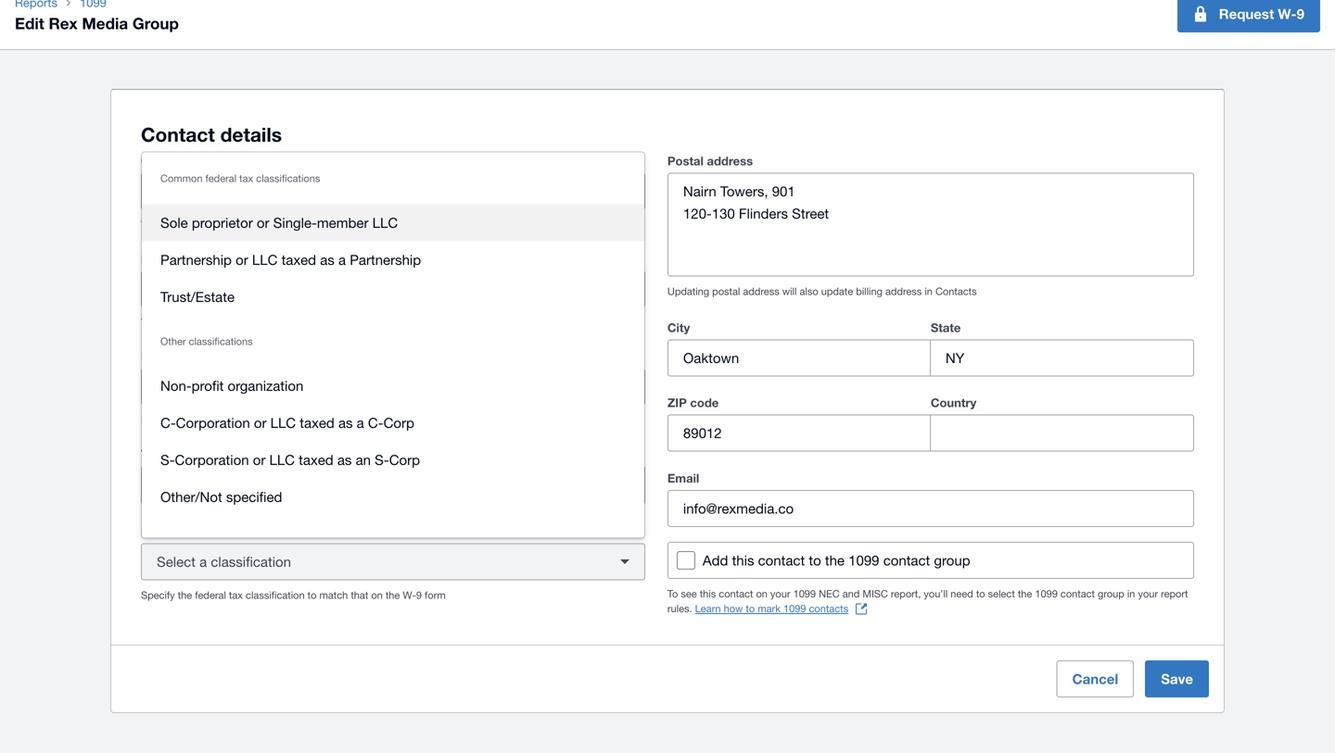 Task type: describe. For each thing, give the bounding box(es) containing it.
irs
[[379, 317, 396, 329]]

the for contact name
[[141, 219, 158, 231]]

member
[[317, 215, 369, 231]]

an
[[356, 452, 371, 468]]

you'll
[[924, 588, 948, 600]]

the legal name your contact has registered with the irs
[[141, 317, 396, 329]]

single-
[[273, 215, 317, 231]]

or up specified
[[253, 452, 265, 468]]

or right business
[[368, 414, 377, 426]]

1 c- from the left
[[160, 415, 176, 431]]

profit
[[192, 378, 224, 394]]

match
[[319, 590, 348, 602]]

Tax ID number field
[[226, 468, 644, 503]]

2 s- from the left
[[375, 452, 389, 468]]

will
[[782, 286, 797, 298]]

the inside to see this contact on your 1099 nec and misc report, you'll need to select the 1099 contact group in your report rules.
[[1018, 588, 1032, 600]]

postal
[[712, 286, 740, 298]]

llc right is
[[270, 415, 296, 431]]

sole proprietor or single-member llc
[[160, 215, 398, 231]]

name left is
[[217, 414, 243, 426]]

federal
[[141, 525, 184, 539]]

update
[[821, 286, 853, 298]]

contact left has
[[236, 317, 270, 329]]

0 horizontal spatial entity
[[284, 350, 316, 364]]

State field
[[931, 341, 1193, 376]]

the left irs
[[362, 317, 376, 329]]

c-corporation or llc taxed as a c-corp
[[160, 415, 414, 431]]

select a classification button
[[141, 544, 645, 581]]

contact for contact name
[[141, 154, 187, 168]]

address left will
[[743, 286, 779, 298]]

2 c- from the left
[[368, 415, 383, 431]]

1 horizontal spatial your
[[770, 588, 790, 600]]

on inside to see this contact on your 1099 nec and misc report, you'll need to select the 1099 contact group in your report rules.
[[756, 588, 768, 600]]

or down other classifications
[[196, 350, 209, 364]]

ZIP code field
[[668, 416, 930, 451]]

0 vertical spatial as
[[320, 252, 335, 268]]

form
[[425, 590, 446, 602]]

none
[[153, 477, 186, 494]]

cancel
[[1072, 671, 1118, 688]]

common federal tax classifications
[[160, 172, 320, 185]]

City field
[[668, 341, 930, 376]]

classification for federal tax classification
[[208, 525, 284, 539]]

1 partnership from the left
[[160, 252, 232, 268]]

add
[[703, 553, 728, 569]]

request w-9
[[1219, 6, 1305, 22]]

legal
[[141, 252, 172, 266]]

contact name
[[141, 154, 222, 168]]

business
[[325, 414, 365, 426]]

1099 left nec
[[793, 588, 816, 600]]

enter
[[141, 414, 165, 426]]

Country field
[[931, 416, 1193, 451]]

email
[[667, 471, 699, 486]]

the name from contacts
[[141, 219, 254, 231]]

list box containing sole proprietor or single-member llc
[[142, 153, 644, 538]]

select a classification
[[157, 554, 291, 570]]

contacts
[[809, 603, 848, 615]]

trust/estate button
[[142, 279, 644, 316]]

w- inside button
[[1278, 6, 1297, 22]]

non-profit organization
[[160, 378, 303, 394]]

edit
[[15, 14, 44, 32]]

the for legal name
[[141, 317, 158, 329]]

how
[[724, 603, 743, 615]]

1 vertical spatial contacts
[[935, 286, 977, 298]]

business
[[141, 350, 193, 364]]

updating postal address will also update billing address in contacts
[[667, 286, 977, 298]]

the up nec
[[825, 553, 845, 569]]

learn
[[695, 603, 721, 615]]

1 vertical spatial disregarded
[[380, 414, 434, 426]]

federal inside list box
[[205, 172, 237, 185]]

name up other classifications
[[185, 317, 210, 329]]

has
[[273, 317, 289, 329]]

other/not
[[160, 489, 222, 505]]

see
[[681, 588, 697, 600]]

in inside to see this contact on your 1099 nec and misc report, you'll need to select the 1099 contact group in your report rules.
[[1127, 588, 1135, 600]]

contact for contact details
[[141, 123, 215, 146]]

sole proprietor or single-member llc button
[[142, 204, 644, 242]]

that
[[351, 590, 368, 602]]

or left single-
[[257, 215, 269, 231]]

2 vertical spatial tax
[[229, 590, 243, 602]]

none button
[[142, 467, 215, 504]]

specified
[[226, 489, 282, 505]]

llc down contact name field
[[372, 215, 398, 231]]

id
[[164, 447, 176, 462]]

details
[[220, 123, 282, 146]]

a inside select a classification popup button
[[199, 554, 207, 570]]

legal name
[[141, 252, 208, 266]]

country
[[931, 396, 976, 410]]

tax id number
[[141, 447, 224, 462]]

0 horizontal spatial legal
[[161, 317, 182, 329]]

select
[[157, 554, 196, 570]]

0 horizontal spatial 9
[[416, 590, 422, 602]]

1099 right select
[[1035, 588, 1058, 600]]

taxed for an
[[299, 452, 333, 468]]

0 horizontal spatial contacts
[[213, 219, 254, 231]]

specify the federal tax classification to match that on the w-9 form
[[141, 590, 446, 602]]

contact up report,
[[883, 553, 930, 569]]

to
[[667, 588, 678, 600]]

request
[[1219, 6, 1274, 22]]

mark
[[758, 603, 781, 615]]

as for an
[[337, 452, 352, 468]]

this inside to see this contact on your 1099 nec and misc report, you'll need to select the 1099 contact group in your report rules.
[[700, 588, 716, 600]]

other/not specified button
[[142, 479, 644, 516]]

billing
[[856, 286, 883, 298]]

the right the if
[[176, 414, 190, 426]]

zip code
[[667, 396, 719, 410]]

zip
[[667, 396, 687, 410]]

rex
[[49, 14, 78, 32]]

common
[[160, 172, 203, 185]]

misc
[[863, 588, 888, 600]]

2 vertical spatial classification
[[246, 590, 305, 602]]

to right how
[[746, 603, 755, 615]]

contact details
[[141, 123, 282, 146]]

the right "specify"
[[178, 590, 192, 602]]

1 horizontal spatial this
[[732, 553, 754, 569]]



Task type: vqa. For each thing, say whether or not it's contained in the screenshot.
the to
yes



Task type: locate. For each thing, give the bounding box(es) containing it.
1 horizontal spatial group
[[1098, 588, 1124, 600]]

entity down registered
[[284, 350, 316, 364]]

c-corporation or llc taxed as a c-corp button
[[142, 405, 644, 442]]

0 vertical spatial 9
[[1297, 6, 1305, 22]]

classification down federal tax classification
[[211, 554, 291, 570]]

tax
[[239, 172, 253, 185], [187, 525, 205, 539], [229, 590, 243, 602]]

s- right an
[[375, 452, 389, 468]]

0 horizontal spatial this
[[700, 588, 716, 600]]

select
[[988, 588, 1015, 600]]

1 horizontal spatial on
[[756, 588, 768, 600]]

group containing city
[[667, 317, 1194, 377]]

corp for c-
[[383, 415, 414, 431]]

c- up id on the bottom of the page
[[160, 415, 176, 431]]

1 contact from the top
[[141, 123, 215, 146]]

address right billing on the top of the page
[[885, 286, 922, 298]]

postal
[[667, 154, 704, 168]]

city
[[667, 321, 690, 335]]

a inside partnership or llc taxed as a partnership button
[[338, 252, 346, 268]]

1 vertical spatial 9
[[416, 590, 422, 602]]

corporation up other/not specified
[[175, 452, 249, 468]]

1 vertical spatial in
[[1127, 588, 1135, 600]]

this
[[732, 553, 754, 569], [700, 588, 716, 600]]

9 inside button
[[1297, 6, 1305, 22]]

1 vertical spatial classification
[[211, 554, 291, 570]]

corp for s-
[[389, 452, 420, 468]]

2 contact from the top
[[141, 154, 187, 168]]

1 vertical spatial the
[[141, 317, 158, 329]]

this up learn
[[700, 588, 716, 600]]

this right the add
[[732, 553, 754, 569]]

also
[[800, 286, 818, 298]]

enter if the legal name is different to the business or disregarded entity name
[[141, 414, 490, 426]]

0 vertical spatial disregarded
[[212, 350, 281, 364]]

1 vertical spatial legal
[[193, 414, 214, 426]]

0 horizontal spatial in
[[925, 286, 933, 298]]

name up tax id number field
[[465, 414, 490, 426]]

state
[[931, 321, 961, 335]]

in left report
[[1127, 588, 1135, 600]]

0 horizontal spatial s-
[[160, 452, 175, 468]]

in
[[925, 286, 933, 298], [1127, 588, 1135, 600]]

taxed
[[281, 252, 316, 268], [300, 415, 335, 431], [299, 452, 333, 468]]

1 horizontal spatial a
[[338, 252, 346, 268]]

taxed down enter if the legal name is different to the business or disregarded entity name
[[299, 452, 333, 468]]

nec
[[819, 588, 840, 600]]

name up business or disregarded entity name field
[[319, 350, 351, 364]]

cancel button
[[1057, 661, 1134, 698]]

contact up learn how to mark 1099 contacts 'link'
[[758, 553, 805, 569]]

entity
[[284, 350, 316, 364], [437, 414, 462, 426]]

name left the from
[[161, 219, 186, 231]]

the right select
[[1018, 588, 1032, 600]]

1 vertical spatial classifications
[[189, 336, 253, 348]]

0 vertical spatial contact
[[141, 123, 215, 146]]

on up "mark"
[[756, 588, 768, 600]]

2 horizontal spatial your
[[1138, 588, 1158, 600]]

the up business
[[141, 317, 158, 329]]

0 vertical spatial tax
[[239, 172, 253, 185]]

code
[[690, 396, 719, 410]]

tax down details at left
[[239, 172, 253, 185]]

Business or disregarded entity name field
[[142, 369, 549, 405]]

name down the contact details
[[190, 154, 222, 168]]

1 horizontal spatial contacts
[[935, 286, 977, 298]]

federal tax classification
[[141, 525, 284, 539]]

Email field
[[668, 491, 1193, 527]]

your
[[213, 317, 233, 329], [770, 588, 790, 600], [1138, 588, 1158, 600]]

9
[[1297, 6, 1305, 22], [416, 590, 422, 602]]

contact up contact name
[[141, 123, 215, 146]]

in up state
[[925, 286, 933, 298]]

1 horizontal spatial in
[[1127, 588, 1135, 600]]

1 vertical spatial contact
[[141, 154, 187, 168]]

2 partnership from the left
[[350, 252, 421, 268]]

1099 right "mark"
[[783, 603, 806, 615]]

s- right tax
[[160, 452, 175, 468]]

partnership down the sole proprietor or single-member llc button
[[350, 252, 421, 268]]

s-corporation or llc taxed as an s-corp button
[[142, 442, 644, 479]]

contacts up state
[[935, 286, 977, 298]]

1 vertical spatial taxed
[[300, 415, 335, 431]]

to up nec
[[809, 553, 821, 569]]

with
[[340, 317, 359, 329]]

classifications up 'business or disregarded entity name'
[[189, 336, 253, 348]]

partnership down the name from contacts
[[160, 252, 232, 268]]

1 vertical spatial w-
[[403, 590, 416, 602]]

1 horizontal spatial s-
[[375, 452, 389, 468]]

trust/estate
[[160, 289, 235, 305]]

rules.
[[667, 603, 692, 615]]

non-
[[160, 378, 192, 394]]

0 vertical spatial group
[[934, 553, 970, 569]]

1 vertical spatial this
[[700, 588, 716, 600]]

1 vertical spatial entity
[[437, 414, 462, 426]]

1 horizontal spatial 9
[[1297, 6, 1305, 22]]

address right postal
[[707, 154, 753, 168]]

group
[[142, 153, 644, 538], [667, 317, 1194, 377], [667, 392, 1194, 452]]

proprietor
[[192, 215, 253, 231]]

your up other classifications
[[213, 317, 233, 329]]

1 vertical spatial group
[[1098, 588, 1124, 600]]

w- right request
[[1278, 6, 1297, 22]]

0 horizontal spatial your
[[213, 317, 233, 329]]

corp
[[383, 415, 414, 431], [389, 452, 420, 468]]

0 vertical spatial taxed
[[281, 252, 316, 268]]

to left match
[[307, 590, 317, 602]]

legal right the if
[[193, 414, 214, 426]]

0 horizontal spatial on
[[371, 590, 383, 602]]

non-profit organization button
[[142, 368, 644, 405]]

as up legal name field
[[320, 252, 335, 268]]

llc down c-corporation or llc taxed as a c-corp
[[269, 452, 295, 468]]

a up legal name field
[[338, 252, 346, 268]]

add this contact to the 1099 contact group
[[703, 553, 970, 569]]

1099 up misc at right
[[848, 553, 879, 569]]

the
[[141, 219, 158, 231], [141, 317, 158, 329]]

need
[[951, 588, 973, 600]]

tax right federal
[[187, 525, 205, 539]]

from
[[189, 219, 210, 231]]

taxed down single-
[[281, 252, 316, 268]]

1 horizontal spatial legal
[[193, 414, 214, 426]]

0 vertical spatial classification
[[208, 525, 284, 539]]

0 vertical spatial classifications
[[256, 172, 320, 185]]

c-
[[160, 415, 176, 431], [368, 415, 383, 431]]

if
[[168, 414, 173, 426]]

a right select
[[199, 554, 207, 570]]

1 vertical spatial federal
[[195, 590, 226, 602]]

0 vertical spatial the
[[141, 219, 158, 231]]

entity down non-profit organization button
[[437, 414, 462, 426]]

0 vertical spatial entity
[[284, 350, 316, 364]]

corporation for s-
[[175, 452, 249, 468]]

disregarded down non-profit organization button
[[380, 414, 434, 426]]

2 the from the top
[[141, 317, 158, 329]]

federal right common
[[205, 172, 237, 185]]

a inside c-corporation or llc taxed as a c-corp button
[[357, 415, 364, 431]]

1 horizontal spatial classifications
[[256, 172, 320, 185]]

classification left match
[[246, 590, 305, 602]]

w-
[[1278, 6, 1297, 22], [403, 590, 416, 602]]

specify
[[141, 590, 175, 602]]

0 horizontal spatial partnership
[[160, 252, 232, 268]]

other/not specified
[[160, 489, 282, 505]]

tax inside group
[[239, 172, 253, 185]]

classification for select a classification
[[211, 554, 291, 570]]

as down business or disregarded entity name field
[[338, 415, 353, 431]]

classifications
[[256, 172, 320, 185], [189, 336, 253, 348]]

group left report
[[1098, 588, 1124, 600]]

1 vertical spatial a
[[357, 415, 364, 431]]

to see this contact on your 1099 nec and misc report, you'll need to select the 1099 contact group in your report rules.
[[667, 588, 1188, 615]]

2 vertical spatial taxed
[[299, 452, 333, 468]]

sole
[[160, 215, 188, 231]]

contact right select
[[1061, 588, 1095, 600]]

registered
[[292, 317, 338, 329]]

Postal address text field
[[668, 174, 1193, 276]]

group up need on the right bottom
[[934, 553, 970, 569]]

Legal name field
[[142, 272, 549, 307]]

corp down non-profit organization button
[[383, 415, 414, 431]]

different
[[256, 414, 293, 426]]

0 vertical spatial w-
[[1278, 6, 1297, 22]]

0 horizontal spatial classifications
[[189, 336, 253, 348]]

updating
[[667, 286, 709, 298]]

edit rex media group
[[15, 14, 179, 32]]

disregarded up the non-profit organization
[[212, 350, 281, 364]]

request w-9 button
[[1177, 0, 1320, 32]]

group inside to see this contact on your 1099 nec and misc report, you'll need to select the 1099 contact group in your report rules.
[[1098, 588, 1124, 600]]

as left an
[[337, 452, 352, 468]]

media
[[82, 14, 128, 32]]

your left report
[[1138, 588, 1158, 600]]

and
[[843, 588, 860, 600]]

partnership or llc taxed as a partnership
[[160, 252, 421, 268]]

0 vertical spatial in
[[925, 286, 933, 298]]

group containing sole proprietor or single-member llc
[[142, 153, 644, 538]]

1 vertical spatial corporation
[[175, 452, 249, 468]]

to right need on the right bottom
[[976, 588, 985, 600]]

partnership or llc taxed as a partnership button
[[142, 242, 644, 279]]

1 vertical spatial corp
[[389, 452, 420, 468]]

taxed right different
[[300, 415, 335, 431]]

legal
[[161, 317, 182, 329], [193, 414, 214, 426]]

1 horizontal spatial w-
[[1278, 6, 1297, 22]]

0 vertical spatial legal
[[161, 317, 182, 329]]

legal up other
[[161, 317, 182, 329]]

the
[[362, 317, 376, 329], [176, 414, 190, 426], [308, 414, 322, 426], [825, 553, 845, 569], [1018, 588, 1032, 600], [178, 590, 192, 602], [386, 590, 400, 602]]

classifications up single-
[[256, 172, 320, 185]]

9 right request
[[1297, 6, 1305, 22]]

group containing zip code
[[667, 392, 1194, 452]]

or down proprietor
[[236, 252, 248, 268]]

1099
[[848, 553, 879, 569], [793, 588, 816, 600], [1035, 588, 1058, 600], [783, 603, 806, 615]]

s-
[[160, 452, 175, 468], [375, 452, 389, 468]]

llc
[[372, 215, 398, 231], [252, 252, 278, 268], [270, 415, 296, 431], [269, 452, 295, 468]]

organization
[[228, 378, 303, 394]]

0 horizontal spatial a
[[199, 554, 207, 570]]

corp down c-corporation or llc taxed as a c-corp button
[[389, 452, 420, 468]]

llc down sole proprietor or single-member llc
[[252, 252, 278, 268]]

taxed for a
[[300, 415, 335, 431]]

classification down specified
[[208, 525, 284, 539]]

1 horizontal spatial disregarded
[[380, 414, 434, 426]]

save button
[[1145, 661, 1209, 698]]

report,
[[891, 588, 921, 600]]

or
[[257, 215, 269, 231], [236, 252, 248, 268], [196, 350, 209, 364], [368, 414, 377, 426], [254, 415, 266, 431], [253, 452, 265, 468]]

c- right business
[[368, 415, 383, 431]]

contacts right the from
[[213, 219, 254, 231]]

1 vertical spatial as
[[338, 415, 353, 431]]

federal down select a classification
[[195, 590, 226, 602]]

9 left form
[[416, 590, 422, 602]]

tax down select a classification
[[229, 590, 243, 602]]

your up learn how to mark 1099 contacts 'link'
[[770, 588, 790, 600]]

1 horizontal spatial c-
[[368, 415, 383, 431]]

2 vertical spatial a
[[199, 554, 207, 570]]

0 vertical spatial corp
[[383, 415, 414, 431]]

w- left form
[[403, 590, 416, 602]]

contact up how
[[719, 588, 753, 600]]

1 s- from the left
[[160, 452, 175, 468]]

list box
[[142, 153, 644, 538]]

0 vertical spatial corporation
[[176, 415, 250, 431]]

1 horizontal spatial partnership
[[350, 252, 421, 268]]

name down the name from contacts
[[176, 252, 208, 266]]

classification inside popup button
[[211, 554, 291, 570]]

the right that
[[386, 590, 400, 602]]

classification
[[208, 525, 284, 539], [211, 554, 291, 570], [246, 590, 305, 602]]

0 vertical spatial this
[[732, 553, 754, 569]]

2 vertical spatial as
[[337, 452, 352, 468]]

contact up common
[[141, 154, 187, 168]]

0 horizontal spatial group
[[934, 553, 970, 569]]

to inside to see this contact on your 1099 nec and misc report, you'll need to select the 1099 contact group in your report rules.
[[976, 588, 985, 600]]

s-corporation or llc taxed as an s-corp
[[160, 452, 420, 468]]

0 vertical spatial federal
[[205, 172, 237, 185]]

group
[[132, 14, 179, 32]]

1 the from the top
[[141, 219, 158, 231]]

report
[[1161, 588, 1188, 600]]

tax
[[141, 447, 160, 462]]

is
[[245, 414, 253, 426]]

learn how to mark 1099 contacts link
[[695, 603, 867, 615]]

Contact name field
[[142, 174, 644, 209]]

0 vertical spatial contacts
[[213, 219, 254, 231]]

or right is
[[254, 415, 266, 431]]

corporation for c-
[[176, 415, 250, 431]]

Nairn Towers, 901 120-130 Flinders Street field
[[667, 173, 1194, 277]]

to right different
[[296, 414, 305, 426]]

the left business
[[308, 414, 322, 426]]

postal address
[[667, 154, 753, 168]]

on right that
[[371, 590, 383, 602]]

a up an
[[357, 415, 364, 431]]

learn how to mark 1099 contacts
[[695, 603, 848, 615]]

1 vertical spatial tax
[[187, 525, 205, 539]]

0 horizontal spatial w-
[[403, 590, 416, 602]]

contacts
[[213, 219, 254, 231], [935, 286, 977, 298]]

disregarded
[[212, 350, 281, 364], [380, 414, 434, 426]]

the left sole
[[141, 219, 158, 231]]

0 horizontal spatial c-
[[160, 415, 176, 431]]

2 horizontal spatial a
[[357, 415, 364, 431]]

corporation up number
[[176, 415, 250, 431]]

save
[[1161, 671, 1193, 688]]

0 vertical spatial a
[[338, 252, 346, 268]]

0 horizontal spatial disregarded
[[212, 350, 281, 364]]

1 horizontal spatial entity
[[437, 414, 462, 426]]

as for a
[[338, 415, 353, 431]]



